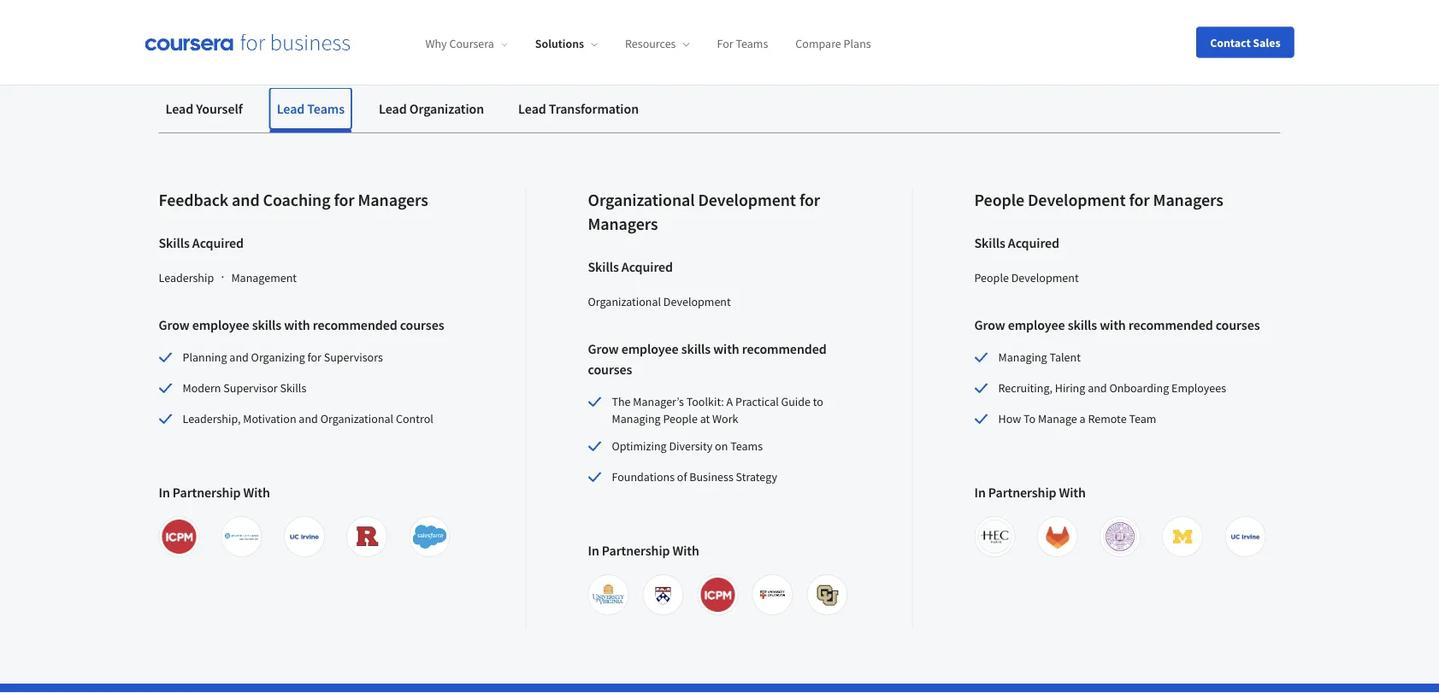 Task type: describe. For each thing, give the bounding box(es) containing it.
with for feedback
[[243, 484, 270, 501]]

grow employee skills with recommended courses for feedback
[[159, 316, 444, 334]]

employee for people
[[1008, 316, 1065, 334]]

partnership for people development for managers
[[989, 484, 1057, 501]]

managers for people development for managers
[[1154, 189, 1224, 211]]

salesforce logo image
[[413, 520, 447, 554]]

with for organizational
[[714, 340, 740, 358]]

in for organizational development for managers
[[588, 542, 599, 559]]

for teams link
[[717, 36, 768, 52]]

on
[[715, 439, 728, 454]]

yourself
[[196, 100, 243, 117]]

manage
[[1038, 411, 1078, 427]]

strategy
[[736, 470, 778, 485]]

employee for feedback
[[192, 316, 249, 334]]

organizing
[[251, 350, 305, 365]]

gitlab image
[[1041, 520, 1075, 554]]

employee for organizational
[[622, 340, 679, 358]]

resources link
[[625, 36, 690, 52]]

people inside the manager's toolkit: a practical guide to managing people at work
[[663, 411, 698, 427]]

skills for people development for managers
[[975, 234, 1006, 251]]

supervisor
[[224, 381, 278, 396]]

skills acquired for organizational
[[588, 258, 673, 275]]

transformation
[[549, 100, 639, 117]]

why
[[426, 36, 447, 52]]

leadership, motivation and organizational control
[[183, 411, 434, 427]]

onboarding
[[1110, 381, 1170, 396]]

2 university of california irvine course logo image from the left
[[1229, 520, 1263, 554]]

of
[[677, 470, 687, 485]]

development for people development
[[1012, 270, 1079, 286]]

contact sales
[[1211, 35, 1281, 50]]

development for people development for managers
[[1028, 189, 1126, 211]]

and up modern supervisor skills
[[230, 350, 249, 365]]

motivation
[[243, 411, 296, 427]]

1 university of california irvine course logo image from the left
[[287, 520, 322, 554]]

courses for people development for managers
[[1216, 316, 1260, 334]]

a
[[727, 394, 733, 410]]

skills for organizational development for managers
[[588, 258, 619, 275]]

recommended for organizational development for managers
[[742, 340, 827, 358]]

compare
[[796, 36, 842, 52]]

coaching
[[263, 189, 331, 211]]

lead transformation
[[518, 100, 639, 117]]

contact
[[1211, 35, 1251, 50]]

institute of certified professional managers image
[[162, 520, 196, 554]]

at
[[700, 411, 710, 427]]

feedback and coaching for managers
[[159, 189, 428, 211]]

plans
[[844, 36, 871, 52]]

to
[[1024, 411, 1036, 427]]

planning
[[183, 350, 227, 365]]

skills for organizational
[[681, 340, 711, 358]]

recruiting, hiring and onboarding employees
[[999, 381, 1227, 396]]

hiring
[[1055, 381, 1086, 396]]

university of michigan image
[[1166, 520, 1200, 554]]

employees
[[1172, 381, 1227, 396]]

managers for organizational development for managers
[[588, 213, 658, 235]]

team
[[1129, 411, 1157, 427]]

acquired for organizational
[[622, 258, 673, 275]]

and right hiring
[[1088, 381, 1107, 396]]

for teams
[[717, 36, 768, 52]]

1 horizontal spatial managing
[[999, 350, 1048, 365]]

skills acquired for feedback
[[159, 234, 244, 251]]

supervisors
[[324, 350, 383, 365]]

the
[[612, 394, 631, 410]]

coursera
[[449, 36, 494, 52]]

toolkit:
[[687, 394, 724, 410]]

in partnership with for people development for managers
[[975, 484, 1086, 501]]

recommended for feedback and coaching for managers
[[313, 316, 397, 334]]

recommended for people development for managers
[[1129, 316, 1213, 334]]

managing talent
[[999, 350, 1081, 365]]

manager's
[[633, 394, 684, 410]]

grow for people development for managers
[[975, 316, 1006, 334]]

lead teams
[[277, 100, 345, 117]]

teams for lead teams
[[307, 100, 345, 117]]

lead teams tab panel
[[159, 133, 1281, 630]]

sales
[[1253, 35, 1281, 50]]

organizational development
[[588, 294, 731, 310]]

contact sales button
[[1197, 27, 1295, 58]]

organization
[[410, 100, 484, 117]]

grow employee skills with recommended courses for people
[[975, 316, 1260, 334]]

lead yourself
[[166, 100, 243, 117]]

in partnership with for feedback and coaching for managers
[[159, 484, 270, 501]]

lead for lead teams
[[277, 100, 305, 117]]

skills down planning and organizing for supervisors
[[280, 381, 306, 396]]

lead yourself button
[[159, 88, 249, 129]]

partnership for organizational development for managers
[[602, 542, 670, 559]]

work
[[713, 411, 739, 427]]

solutions link
[[535, 36, 598, 52]]

planning and organizing for supervisors
[[183, 350, 383, 365]]

with for organizational
[[673, 542, 700, 559]]



Task type: locate. For each thing, give the bounding box(es) containing it.
courses
[[400, 316, 444, 334], [1216, 316, 1260, 334], [588, 361, 632, 378]]

managers inside the organizational development for managers
[[588, 213, 658, 235]]

lead for lead yourself
[[166, 100, 193, 117]]

partnership up hec paris logo
[[989, 484, 1057, 501]]

remote
[[1088, 411, 1127, 427]]

2 vertical spatial teams
[[731, 439, 763, 454]]

0 horizontal spatial partnership
[[173, 484, 241, 501]]

0 horizontal spatial grow
[[159, 316, 190, 334]]

university of pennsylvania (wharton) logo image
[[646, 578, 680, 612]]

2 horizontal spatial employee
[[1008, 316, 1065, 334]]

with up recruiting, hiring and onboarding employees
[[1100, 316, 1126, 334]]

people
[[975, 189, 1025, 211], [975, 270, 1009, 286], [663, 411, 698, 427]]

1 horizontal spatial courses
[[588, 361, 632, 378]]

with up planning and organizing for supervisors
[[284, 316, 310, 334]]

acquired for people
[[1008, 234, 1060, 251]]

organizational for organizational development
[[588, 294, 661, 310]]

0 horizontal spatial with
[[243, 484, 270, 501]]

courses for organizational development for managers
[[588, 361, 632, 378]]

rutgers logo image
[[350, 520, 384, 554]]

acquired up leadership
[[192, 234, 244, 251]]

lead organization button
[[372, 88, 491, 129]]

with for people
[[1100, 316, 1126, 334]]

lead for lead transformation
[[518, 100, 546, 117]]

modern
[[183, 381, 221, 396]]

grow employee skills with recommended courses for organizational
[[588, 340, 827, 378]]

university of california irvine course logo image left rutgers logo
[[287, 520, 322, 554]]

0 vertical spatial people
[[975, 189, 1025, 211]]

how to manage a remote team
[[999, 411, 1157, 427]]

northwestern university image
[[1103, 520, 1138, 554]]

managing down the
[[612, 411, 661, 427]]

0 vertical spatial organizational
[[588, 189, 695, 211]]

in up institute of certified professional managers icon
[[159, 484, 170, 501]]

partnership up institute of certified professional managers icon
[[173, 484, 241, 501]]

acquired up organizational development
[[622, 258, 673, 275]]

image 198 image
[[592, 578, 626, 612]]

2 horizontal spatial courses
[[1216, 316, 1260, 334]]

1 horizontal spatial employee
[[622, 340, 679, 358]]

foundations of business strategy
[[612, 470, 778, 485]]

employee down organizational development
[[622, 340, 679, 358]]

lead teams button
[[270, 88, 352, 129]]

feedback
[[159, 189, 229, 211]]

a
[[1080, 411, 1086, 427]]

in partnership with
[[159, 484, 270, 501], [975, 484, 1086, 501], [588, 542, 700, 559]]

0 horizontal spatial with
[[284, 316, 310, 334]]

lead inside lead organization button
[[379, 100, 407, 117]]

recommended up guide
[[742, 340, 827, 358]]

skills up the talent
[[1068, 316, 1098, 334]]

in up hec paris logo
[[975, 484, 986, 501]]

skills for feedback
[[252, 316, 282, 334]]

skills up leadership
[[159, 234, 190, 251]]

1 horizontal spatial university of california irvine course logo image
[[1229, 520, 1263, 554]]

2 horizontal spatial acquired
[[1008, 234, 1060, 251]]

1 horizontal spatial managers
[[588, 213, 658, 235]]

recommended up supervisors
[[313, 316, 397, 334]]

1 vertical spatial organizational
[[588, 294, 661, 310]]

image 220 image
[[756, 578, 790, 612]]

teams inside tab panel
[[731, 439, 763, 454]]

2 horizontal spatial partnership
[[989, 484, 1057, 501]]

organizational development for managers
[[588, 189, 820, 235]]

partnership up university of pennsylvania (wharton) logo
[[602, 542, 670, 559]]

hec paris logo image
[[978, 520, 1012, 554]]

1 horizontal spatial skills acquired
[[588, 258, 673, 275]]

grow up the
[[588, 340, 619, 358]]

ashok leyland logo image
[[225, 520, 259, 554]]

employee up planning
[[192, 316, 249, 334]]

4 lead from the left
[[518, 100, 546, 117]]

lead right "yourself"
[[277, 100, 305, 117]]

university of california irvine course logo image right the 'university of michigan' icon
[[1229, 520, 1263, 554]]

compare plans link
[[796, 36, 871, 52]]

lead organization
[[379, 100, 484, 117]]

lead inside lead yourself button
[[166, 100, 193, 117]]

1 lead from the left
[[166, 100, 193, 117]]

with for people
[[1059, 484, 1086, 501]]

2 vertical spatial people
[[663, 411, 698, 427]]

lead left "yourself"
[[166, 100, 193, 117]]

people for people development
[[975, 270, 1009, 286]]

2 horizontal spatial skills acquired
[[975, 234, 1060, 251]]

guide
[[781, 394, 811, 410]]

1 horizontal spatial partnership
[[602, 542, 670, 559]]

skills acquired up the "people development"
[[975, 234, 1060, 251]]

talent
[[1050, 350, 1081, 365]]

teams
[[736, 36, 768, 52], [307, 100, 345, 117], [731, 439, 763, 454]]

grow up planning
[[159, 316, 190, 334]]

control
[[396, 411, 434, 427]]

skills acquired for people
[[975, 234, 1060, 251]]

lead transformation button
[[512, 88, 646, 129]]

why coursera
[[426, 36, 494, 52]]

2 horizontal spatial grow employee skills with recommended courses
[[975, 316, 1260, 334]]

acquired for feedback
[[192, 234, 244, 251]]

2 horizontal spatial in partnership with
[[975, 484, 1086, 501]]

skills for feedback and coaching for managers
[[159, 234, 190, 251]]

0 horizontal spatial skills acquired
[[159, 234, 244, 251]]

0 horizontal spatial managers
[[358, 189, 428, 211]]

1 horizontal spatial acquired
[[622, 258, 673, 275]]

skills up the "people development"
[[975, 234, 1006, 251]]

2 horizontal spatial with
[[1059, 484, 1086, 501]]

with up a
[[714, 340, 740, 358]]

managers
[[358, 189, 428, 211], [1154, 189, 1224, 211], [588, 213, 658, 235]]

2 horizontal spatial skills
[[1068, 316, 1098, 334]]

university of colorado boulder image
[[810, 578, 845, 612]]

in for people development for managers
[[975, 484, 986, 501]]

with
[[243, 484, 270, 501], [1059, 484, 1086, 501], [673, 542, 700, 559]]

and right motivation
[[299, 411, 318, 427]]

compare plans
[[796, 36, 871, 52]]

acquired up the "people development"
[[1008, 234, 1060, 251]]

skills up the "toolkit:"
[[681, 340, 711, 358]]

employee inside grow employee skills with recommended courses
[[622, 340, 679, 358]]

0 horizontal spatial university of california irvine course logo image
[[287, 520, 322, 554]]

lead inside lead transformation button
[[518, 100, 546, 117]]

skills up organizing
[[252, 316, 282, 334]]

development for organizational development
[[664, 294, 731, 310]]

0 horizontal spatial acquired
[[192, 234, 244, 251]]

development
[[698, 189, 796, 211], [1028, 189, 1126, 211], [1012, 270, 1079, 286], [664, 294, 731, 310]]

for inside the organizational development for managers
[[800, 189, 820, 211]]

managing up recruiting,
[[999, 350, 1048, 365]]

employee
[[192, 316, 249, 334], [1008, 316, 1065, 334], [622, 340, 679, 358]]

0 horizontal spatial grow employee skills with recommended courses
[[159, 316, 444, 334]]

and left coaching in the left top of the page
[[232, 189, 260, 211]]

grow inside grow employee skills with recommended courses
[[588, 340, 619, 358]]

2 horizontal spatial managers
[[1154, 189, 1224, 211]]

1 horizontal spatial in
[[588, 542, 599, 559]]

with up "gitlab" 'image'
[[1059, 484, 1086, 501]]

courses for feedback and coaching for managers
[[400, 316, 444, 334]]

people for people development for managers
[[975, 189, 1025, 211]]

2 vertical spatial organizational
[[320, 411, 394, 427]]

teams for for teams
[[736, 36, 768, 52]]

and
[[232, 189, 260, 211], [230, 350, 249, 365], [1088, 381, 1107, 396], [299, 411, 318, 427]]

2 horizontal spatial recommended
[[1129, 316, 1213, 334]]

with for feedback
[[284, 316, 310, 334]]

2 horizontal spatial with
[[1100, 316, 1126, 334]]

0 horizontal spatial in partnership with
[[159, 484, 270, 501]]

1 vertical spatial managing
[[612, 411, 661, 427]]

1 horizontal spatial with
[[673, 542, 700, 559]]

people development
[[975, 270, 1079, 286]]

to
[[813, 394, 824, 410]]

lead
[[166, 100, 193, 117], [277, 100, 305, 117], [379, 100, 407, 117], [518, 100, 546, 117]]

0 horizontal spatial recommended
[[313, 316, 397, 334]]

diversity
[[669, 439, 713, 454]]

1 horizontal spatial grow
[[588, 340, 619, 358]]

grow up managing talent
[[975, 316, 1006, 334]]

in
[[159, 484, 170, 501], [975, 484, 986, 501], [588, 542, 599, 559]]

for
[[334, 189, 355, 211], [800, 189, 820, 211], [1129, 189, 1150, 211], [308, 350, 322, 365]]

institute of certified professional managers image
[[701, 578, 735, 612]]

1 vertical spatial teams
[[307, 100, 345, 117]]

with up ashok leyland logo
[[243, 484, 270, 501]]

skills acquired
[[159, 234, 244, 251], [975, 234, 1060, 251], [588, 258, 673, 275]]

practical
[[736, 394, 779, 410]]

business
[[690, 470, 734, 485]]

lead left the organization on the left of page
[[379, 100, 407, 117]]

grow employee skills with recommended courses up planning and organizing for supervisors
[[159, 316, 444, 334]]

in up image 198
[[588, 542, 599, 559]]

skills for people
[[1068, 316, 1098, 334]]

2 lead from the left
[[277, 100, 305, 117]]

1 horizontal spatial grow employee skills with recommended courses
[[588, 340, 827, 378]]

1 horizontal spatial skills
[[681, 340, 711, 358]]

2 horizontal spatial in
[[975, 484, 986, 501]]

skills acquired up organizational development
[[588, 258, 673, 275]]

1 horizontal spatial in partnership with
[[588, 542, 700, 559]]

lead left transformation at the left top
[[518, 100, 546, 117]]

0 horizontal spatial skills
[[252, 316, 282, 334]]

skills
[[252, 316, 282, 334], [1068, 316, 1098, 334], [681, 340, 711, 358]]

0 vertical spatial managing
[[999, 350, 1048, 365]]

0 horizontal spatial managing
[[612, 411, 661, 427]]

in partnership with up ashok leyland logo
[[159, 484, 270, 501]]

optimizing diversity on teams
[[612, 439, 763, 454]]

in partnership with for organizational development for managers
[[588, 542, 700, 559]]

2 horizontal spatial grow
[[975, 316, 1006, 334]]

1 vertical spatial people
[[975, 270, 1009, 286]]

with up university of pennsylvania (wharton) logo
[[673, 542, 700, 559]]

lead for lead organization
[[379, 100, 407, 117]]

managing
[[999, 350, 1048, 365], [612, 411, 661, 427]]

grow
[[159, 316, 190, 334], [975, 316, 1006, 334], [588, 340, 619, 358]]

1 horizontal spatial with
[[714, 340, 740, 358]]

skills inside grow employee skills with recommended courses
[[681, 340, 711, 358]]

0 horizontal spatial employee
[[192, 316, 249, 334]]

0 horizontal spatial in
[[159, 484, 170, 501]]

organizational inside the organizational development for managers
[[588, 189, 695, 211]]

how
[[999, 411, 1022, 427]]

development inside the organizational development for managers
[[698, 189, 796, 211]]

courses inside grow employee skills with recommended courses
[[588, 361, 632, 378]]

grow for organizational development for managers
[[588, 340, 619, 358]]

in for feedback and coaching for managers
[[159, 484, 170, 501]]

recruiting,
[[999, 381, 1053, 396]]

managing inside the manager's toolkit: a practical guide to managing people at work
[[612, 411, 661, 427]]

with
[[284, 316, 310, 334], [1100, 316, 1126, 334], [714, 340, 740, 358]]

skills acquired up leadership
[[159, 234, 244, 251]]

in partnership with up university of pennsylvania (wharton) logo
[[588, 542, 700, 559]]

teams inside button
[[307, 100, 345, 117]]

employee up managing talent
[[1008, 316, 1065, 334]]

grow employee skills with recommended courses
[[159, 316, 444, 334], [975, 316, 1260, 334], [588, 340, 827, 378]]

0 vertical spatial teams
[[736, 36, 768, 52]]

resources
[[625, 36, 676, 52]]

optimizing
[[612, 439, 667, 454]]

skills up organizational development
[[588, 258, 619, 275]]

the manager's toolkit: a practical guide to managing people at work
[[612, 394, 824, 427]]

people development for managers
[[975, 189, 1224, 211]]

foundations
[[612, 470, 675, 485]]

1 horizontal spatial recommended
[[742, 340, 827, 358]]

solutions
[[535, 36, 584, 52]]

management
[[231, 270, 297, 286]]

modern supervisor skills
[[183, 381, 306, 396]]

recommended up employees
[[1129, 316, 1213, 334]]

leadership,
[[183, 411, 241, 427]]

0 horizontal spatial courses
[[400, 316, 444, 334]]

in partnership with up "gitlab" 'image'
[[975, 484, 1086, 501]]

partnership
[[173, 484, 241, 501], [989, 484, 1057, 501], [602, 542, 670, 559]]

development for organizational development for managers
[[698, 189, 796, 211]]

lead inside 'lead teams' button
[[277, 100, 305, 117]]

for
[[717, 36, 734, 52]]

university of california irvine course logo image
[[287, 520, 322, 554], [1229, 520, 1263, 554]]

grow employee skills with recommended courses up the talent
[[975, 316, 1260, 334]]

grow for feedback and coaching for managers
[[159, 316, 190, 334]]

organizational for organizational development for managers
[[588, 189, 695, 211]]

acquired
[[192, 234, 244, 251], [1008, 234, 1060, 251], [622, 258, 673, 275]]

grow employee skills with recommended courses up the "toolkit:"
[[588, 340, 827, 378]]

coursera for business image
[[145, 34, 350, 51]]

why coursera link
[[426, 36, 508, 52]]

recommended
[[313, 316, 397, 334], [1129, 316, 1213, 334], [742, 340, 827, 358]]

partnership for feedback and coaching for managers
[[173, 484, 241, 501]]

3 lead from the left
[[379, 100, 407, 117]]

content tabs tab list
[[159, 88, 1281, 133]]

leadership
[[159, 270, 214, 286]]



Task type: vqa. For each thing, say whether or not it's contained in the screenshot.
The course may not offer an audit option. You can try a Free Trial instead, or apply for Financial Aid.'s the The
no



